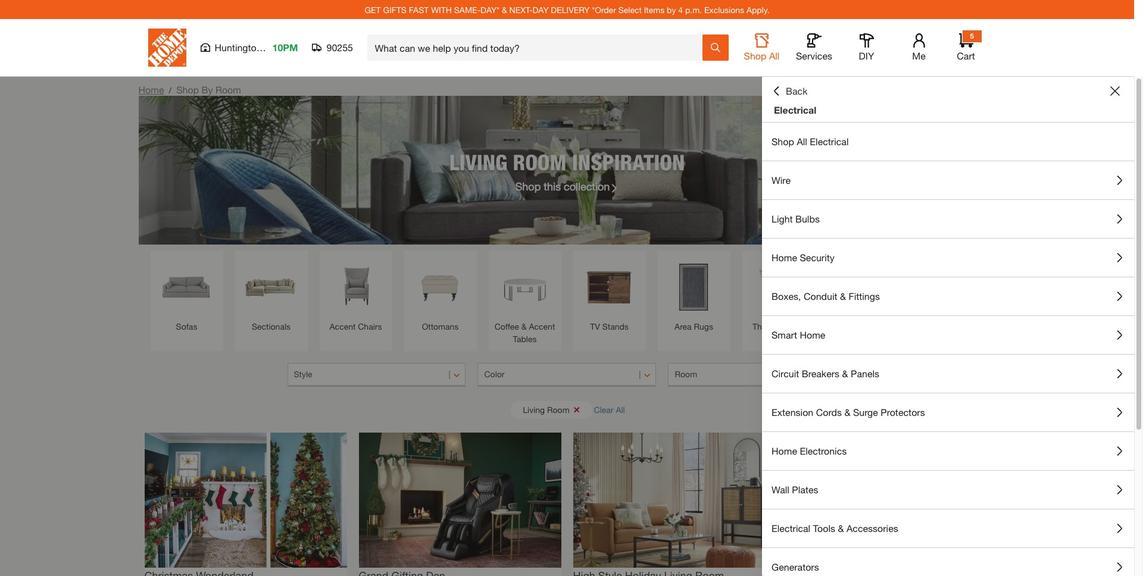 Task type: vqa. For each thing, say whether or not it's contained in the screenshot.
. within $ 199 00 Save $ 100 . 00 ( 33 %)
no



Task type: describe. For each thing, give the bounding box(es) containing it.
ottomans image
[[410, 257, 471, 317]]

feedback link image
[[1127, 201, 1143, 266]]

wall plates button
[[762, 471, 1134, 509]]

1 accent from the left
[[330, 322, 356, 332]]

all for shop all
[[769, 50, 780, 61]]

boxes,
[[772, 291, 801, 302]]

ottomans
[[422, 322, 459, 332]]

electrical tools & accessories button
[[762, 510, 1134, 548]]

items
[[644, 4, 665, 15]]

style button
[[287, 363, 466, 387]]

menu containing shop all electrical
[[762, 123, 1134, 576]]

huntington
[[215, 42, 262, 53]]

area rugs image
[[664, 257, 724, 317]]

the home depot logo image
[[148, 29, 186, 67]]

90255 button
[[312, 42, 353, 54]]

coffee & accent tables link
[[495, 257, 555, 345]]

shop all
[[744, 50, 780, 61]]

rugs
[[694, 322, 713, 332]]

delivery
[[551, 4, 590, 15]]

pillows
[[778, 322, 804, 332]]

home for electronics
[[772, 445, 797, 457]]

room inside living room button
[[547, 405, 570, 415]]

extension cords & surge protectors
[[772, 407, 925, 418]]

& for boxes,
[[840, 291, 846, 302]]

exclusions
[[704, 4, 744, 15]]

tv
[[590, 322, 600, 332]]

back button
[[772, 85, 808, 97]]

color button
[[478, 363, 657, 387]]

home electronics
[[772, 445, 847, 457]]

accent chairs image
[[325, 257, 386, 317]]

living for living room
[[523, 405, 545, 415]]

shop for shop all electrical
[[772, 136, 794, 147]]

select
[[619, 4, 642, 15]]

& for electrical
[[838, 523, 844, 534]]

generators button
[[762, 548, 1134, 576]]

clear
[[594, 405, 614, 415]]

2 stretchy image image from the left
[[359, 433, 561, 568]]

color
[[484, 369, 505, 379]]

shop for shop all
[[744, 50, 767, 61]]

diy button
[[848, 33, 886, 62]]

room button
[[668, 363, 847, 387]]

drawer close image
[[1111, 86, 1120, 96]]

90255
[[327, 42, 353, 53]]

5
[[970, 32, 974, 40]]

electronics
[[800, 445, 847, 457]]

generators
[[772, 562, 819, 573]]

home security button
[[762, 239, 1134, 277]]

home link
[[138, 84, 164, 95]]

throw pillows
[[753, 322, 804, 332]]

style
[[294, 369, 312, 379]]

boxes, conduit & fittings button
[[762, 278, 1134, 316]]

all for clear all
[[616, 405, 625, 415]]

smart
[[772, 329, 797, 341]]

with
[[431, 4, 452, 15]]

throw pillows link
[[748, 257, 809, 333]]

4
[[678, 4, 683, 15]]

electrical for electrical
[[774, 104, 817, 116]]

shop this collection
[[516, 180, 610, 193]]

& right day*
[[502, 4, 507, 15]]

tv stands image
[[579, 257, 640, 317]]

huntington park
[[215, 42, 284, 53]]

tables
[[513, 334, 537, 344]]

home / shop by room
[[138, 84, 241, 95]]

accent inside 'coffee & accent tables'
[[529, 322, 555, 332]]

area rugs
[[675, 322, 713, 332]]

home electronics button
[[762, 432, 1134, 470]]

smart home
[[772, 329, 826, 341]]

protectors
[[881, 407, 925, 418]]

10pm
[[272, 42, 298, 53]]

accent chairs
[[330, 322, 382, 332]]

coffee & accent tables
[[495, 322, 555, 344]]

wire
[[772, 174, 791, 186]]

circuit
[[772, 368, 799, 379]]

sectionals
[[252, 322, 291, 332]]

p.m.
[[685, 4, 702, 15]]

throw
[[753, 322, 776, 332]]

collection
[[564, 180, 610, 193]]

plates
[[792, 484, 819, 495]]

ottomans link
[[410, 257, 471, 333]]

electrical for electrical tools & accessories
[[772, 523, 811, 534]]

living room
[[523, 405, 570, 415]]

cart 5
[[957, 32, 975, 61]]

tv stands
[[590, 322, 629, 332]]

diy
[[859, 50, 874, 61]]

sofas
[[176, 322, 197, 332]]

cart
[[957, 50, 975, 61]]

same-
[[454, 4, 481, 15]]

coffee
[[495, 322, 519, 332]]



Task type: locate. For each thing, give the bounding box(es) containing it.
room down color button
[[547, 405, 570, 415]]

room right by
[[216, 84, 241, 95]]

inspiration
[[572, 149, 685, 175]]

4 stretchy image image from the left
[[788, 433, 990, 568]]

gifts
[[383, 4, 407, 15]]

light bulbs button
[[762, 200, 1134, 238]]

& left surge
[[845, 407, 851, 418]]

circuit breakers & panels
[[772, 368, 880, 379]]

conduit
[[804, 291, 838, 302]]

home left / in the top left of the page
[[138, 84, 164, 95]]

circuit breakers & panels button
[[762, 355, 1134, 393]]

accessories
[[847, 523, 898, 534]]

electrical
[[774, 104, 817, 116], [810, 136, 849, 147], [772, 523, 811, 534]]

home for security
[[772, 252, 797, 263]]

menu
[[762, 123, 1134, 576]]

room down area
[[675, 369, 697, 379]]

security
[[800, 252, 835, 263]]

chairs
[[358, 322, 382, 332]]

shop up wire
[[772, 136, 794, 147]]

2 accent from the left
[[529, 322, 555, 332]]

get gifts fast with same-day* & next-day delivery *order select items by 4 p.m. exclusions apply.
[[365, 4, 770, 15]]

accent up tables
[[529, 322, 555, 332]]

2 horizontal spatial all
[[797, 136, 807, 147]]

& left fittings
[[840, 291, 846, 302]]

all inside menu
[[797, 136, 807, 147]]

shop all electrical link
[[762, 123, 1134, 161]]

2 vertical spatial all
[[616, 405, 625, 415]]

1 horizontal spatial living
[[523, 405, 545, 415]]

home for /
[[138, 84, 164, 95]]

all down back
[[797, 136, 807, 147]]

shop down apply.
[[744, 50, 767, 61]]

this
[[544, 180, 561, 193]]

day
[[533, 4, 549, 15]]

me button
[[900, 33, 938, 62]]

room up this
[[513, 149, 567, 175]]

& inside 'coffee & accent tables'
[[522, 322, 527, 332]]

& left panels
[[842, 368, 848, 379]]

boxes, conduit & fittings
[[772, 291, 880, 302]]

/
[[169, 85, 172, 95]]

1 horizontal spatial accent
[[529, 322, 555, 332]]

*order
[[592, 4, 616, 15]]

living for living room inspiration
[[449, 149, 507, 175]]

sofas image
[[156, 257, 217, 317]]

cords
[[816, 407, 842, 418]]

& for extension
[[845, 407, 851, 418]]

1 vertical spatial electrical
[[810, 136, 849, 147]]

surge
[[853, 407, 878, 418]]

fast
[[409, 4, 429, 15]]

me
[[912, 50, 926, 61]]

1 vertical spatial all
[[797, 136, 807, 147]]

clear all
[[594, 405, 625, 415]]

2 vertical spatial electrical
[[772, 523, 811, 534]]

shop
[[744, 50, 767, 61], [176, 84, 199, 95], [772, 136, 794, 147], [516, 180, 541, 193]]

stretchy image image
[[144, 433, 347, 568], [359, 433, 561, 568], [573, 433, 776, 568], [788, 433, 990, 568]]

coffee & accent tables image
[[495, 257, 555, 317]]

1 horizontal spatial all
[[769, 50, 780, 61]]

shop right / in the top left of the page
[[176, 84, 199, 95]]

clear all button
[[594, 399, 625, 421]]

all up back button at the top of the page
[[769, 50, 780, 61]]

throw pillows image
[[748, 257, 809, 317]]

throw blankets image
[[833, 257, 894, 317]]

sofas link
[[156, 257, 217, 333]]

& for circuit
[[842, 368, 848, 379]]

by
[[202, 84, 213, 95]]

What can we help you find today? search field
[[375, 35, 702, 60]]

accent
[[330, 322, 356, 332], [529, 322, 555, 332]]

tools
[[813, 523, 835, 534]]

0 vertical spatial electrical
[[774, 104, 817, 116]]

0 horizontal spatial accent
[[330, 322, 356, 332]]

fittings
[[849, 291, 880, 302]]

tv stands link
[[579, 257, 640, 333]]

living inside button
[[523, 405, 545, 415]]

& right the tools
[[838, 523, 844, 534]]

wall plates
[[772, 484, 819, 495]]

1 vertical spatial living
[[523, 405, 545, 415]]

shop inside button
[[744, 50, 767, 61]]

electrical inside button
[[772, 523, 811, 534]]

3 stretchy image image from the left
[[573, 433, 776, 568]]

light bulbs
[[772, 213, 820, 225]]

home up 'wall'
[[772, 445, 797, 457]]

back
[[786, 85, 808, 96]]

accent left chairs
[[330, 322, 356, 332]]

all for shop all electrical
[[797, 136, 807, 147]]

services
[[796, 50, 833, 61]]

living room inspiration
[[449, 149, 685, 175]]

services button
[[795, 33, 833, 62]]

0 horizontal spatial all
[[616, 405, 625, 415]]

home right smart
[[800, 329, 826, 341]]

shop left this
[[516, 180, 541, 193]]

shop this collection link
[[516, 178, 619, 194]]

next-
[[510, 4, 533, 15]]

0 horizontal spatial living
[[449, 149, 507, 175]]

0 vertical spatial all
[[769, 50, 780, 61]]

home
[[138, 84, 164, 95], [772, 252, 797, 263], [800, 329, 826, 341], [772, 445, 797, 457]]

& up tables
[[522, 322, 527, 332]]

home left the security
[[772, 252, 797, 263]]

curtains & drapes image
[[917, 257, 978, 317]]

shop all electrical
[[772, 136, 849, 147]]

get
[[365, 4, 381, 15]]

breakers
[[802, 368, 840, 379]]

living room button
[[511, 401, 592, 419]]

light
[[772, 213, 793, 225]]

1 stretchy image image from the left
[[144, 433, 347, 568]]

room inside room button
[[675, 369, 697, 379]]

smart home button
[[762, 316, 1134, 354]]

extension
[[772, 407, 814, 418]]

room
[[216, 84, 241, 95], [513, 149, 567, 175], [675, 369, 697, 379], [547, 405, 570, 415]]

panels
[[851, 368, 880, 379]]

shop inside menu
[[772, 136, 794, 147]]

all right clear at the right of page
[[616, 405, 625, 415]]

by
[[667, 4, 676, 15]]

0 vertical spatial living
[[449, 149, 507, 175]]

day*
[[481, 4, 500, 15]]

wall
[[772, 484, 790, 495]]

living
[[449, 149, 507, 175], [523, 405, 545, 415]]

accent chairs link
[[325, 257, 386, 333]]

park
[[264, 42, 284, 53]]

area rugs link
[[664, 257, 724, 333]]

stands
[[602, 322, 629, 332]]

& inside "button"
[[840, 291, 846, 302]]

home security
[[772, 252, 835, 263]]

electrical tools & accessories
[[772, 523, 898, 534]]

sectionals link
[[241, 257, 302, 333]]

shop for shop this collection
[[516, 180, 541, 193]]

sectionals image
[[241, 257, 302, 317]]



